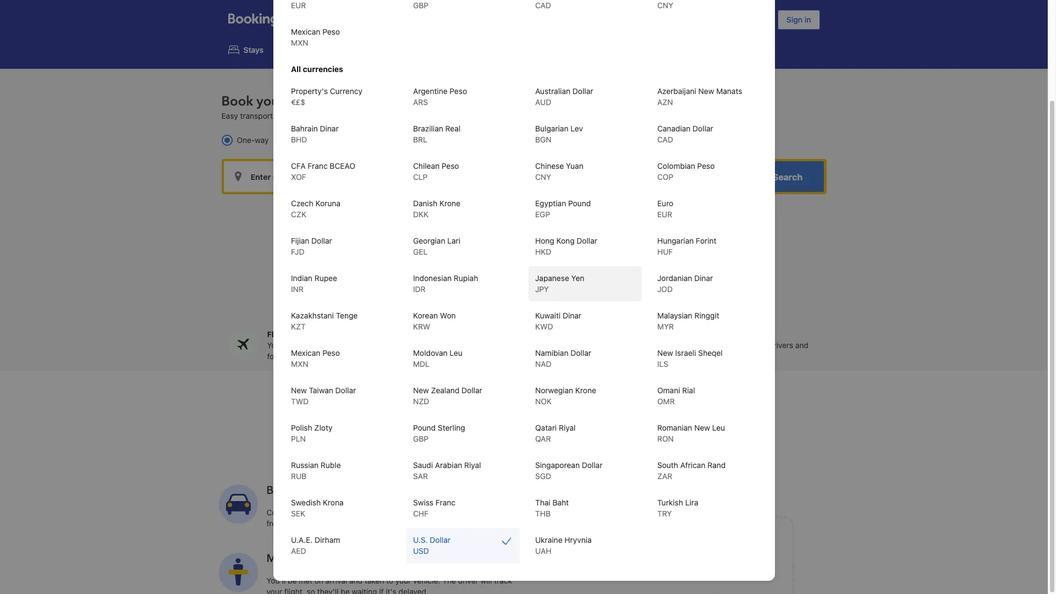 Task type: vqa. For each thing, say whether or not it's contained in the screenshot.
"Sa"
no



Task type: describe. For each thing, give the bounding box(es) containing it.
pound inside pound sterling gbp
[[413, 423, 435, 432]]

koruna
[[315, 199, 340, 208]]

confirmed
[[516, 341, 553, 350]]

qatari riyal qar
[[535, 423, 575, 443]]

canadian
[[657, 124, 690, 133]]

if inside you'll be met on arrival and taken to your vehicle. the driver will track your flight, so they'll be waiting if it's delayed
[[379, 587, 384, 594]]

in
[[805, 15, 811, 24]]

australian
[[535, 86, 570, 96]]

for for confirmation is immediate. if your plans change, you can cancel for free up to 24 hours before your scheduled pickup time
[[495, 508, 505, 517]]

nad
[[535, 359, 551, 369]]

dollar for fijian dollar fjd
[[311, 236, 332, 245]]

cop
[[657, 172, 673, 182]]

thai baht thb
[[535, 498, 569, 518]]

rupiah
[[453, 273, 478, 283]]

to inside confirmation is immediate. if your plans change, you can cancel for free up to 24 hours before your scheduled pickup time
[[294, 519, 301, 528]]

–
[[585, 341, 589, 350]]

south
[[657, 460, 678, 470]]

qar
[[535, 434, 551, 443]]

dollar for canadian dollar cad
[[692, 124, 713, 133]]

rupee
[[314, 273, 337, 283]]

for for flight tracking your driver will track your flight and wait for you if it's delayed
[[267, 352, 277, 361]]

brazilian
[[413, 124, 443, 133]]

jod
[[657, 284, 672, 294]]

eur inside euro eur
[[657, 210, 672, 219]]

malaysian ringgit myr
[[657, 311, 719, 331]]

meeting your driver
[[266, 551, 367, 566]]

forint
[[696, 236, 716, 245]]

arabian
[[435, 460, 462, 470]]

your left accommodations
[[380, 111, 395, 121]]

zloty
[[314, 423, 332, 432]]

your down russian ruble rub
[[312, 483, 334, 498]]

tracking
[[291, 330, 322, 339]]

you inside confirmation is immediate. if your plans change, you can cancel for free up to 24 hours before your scheduled pickup time
[[440, 508, 453, 517]]

new zealand dollar nzd
[[413, 386, 482, 406]]

egp
[[535, 210, 550, 219]]

new for new taiwan dollar twd
[[291, 386, 307, 395]]

search
[[773, 172, 803, 182]]

is inside confirmation is immediate. if your plans change, you can cancel for free up to 24 hours before your scheduled pickup time
[[315, 508, 320, 517]]

new inside azerbaijani new manats azn
[[698, 86, 714, 96]]

confirmation
[[266, 508, 312, 517]]

hungarian forint huf
[[657, 236, 716, 256]]

up inside confirmation is immediate. if your plans change, you can cancel for free up to 24 hours before your scheduled pickup time
[[283, 519, 292, 528]]

tried
[[674, 330, 693, 339]]

book
[[221, 93, 253, 111]]

how
[[569, 468, 585, 478]]

flights link
[[277, 37, 334, 62]]

it's inside flight tracking your driver will track your flight and wait for you if it's delayed
[[300, 352, 311, 361]]

1 horizontal spatial transportation
[[451, 405, 566, 429]]

kuwaiti dinar kwd
[[535, 311, 581, 331]]

vehicle.
[[413, 576, 440, 585]]

omani rial omr
[[657, 386, 695, 406]]

dinar for bahrain dinar bhd
[[320, 124, 338, 133]]

is inside your price is confirmed up front – no extra costs, no cash required
[[509, 341, 514, 350]]

booking airport taxi image for meeting your driver
[[219, 553, 258, 592]]

cfa franc bceao xof
[[291, 161, 355, 182]]

before
[[336, 519, 360, 528]]

scheduled
[[379, 519, 416, 528]]

plans
[[388, 508, 407, 517]]

will inside you'll be met on arrival and taken to your vehicle. the driver will track your flight, so they'll be waiting if it's delayed
[[480, 576, 492, 585]]

easy
[[221, 111, 238, 121]]

will inside flight tracking your driver will track your flight and wait for you if it's delayed
[[308, 341, 319, 350]]

wait
[[395, 341, 409, 350]]

you inside flight tracking your driver will track your flight and wait for you if it's delayed
[[279, 352, 292, 361]]

manats
[[716, 86, 742, 96]]

0 vertical spatial eur
[[291, 1, 306, 10]]

ils
[[657, 359, 668, 369]]

argentine peso ars
[[413, 86, 467, 107]]

fijian dollar fjd
[[291, 236, 332, 256]]

krone for norwegian krone nok
[[575, 386, 596, 395]]

airport
[[389, 405, 447, 429]]

transportation inside book your airport taxi easy transportation between the airport and your accommodations
[[240, 111, 290, 121]]

thb
[[535, 509, 550, 518]]

real
[[445, 124, 460, 133]]

booking airport taxi image for booking your airport taxi
[[219, 485, 258, 524]]

sign
[[786, 15, 803, 24]]

if inside flight tracking your driver will track your flight and wait for you if it's delayed
[[294, 352, 298, 361]]

1 gbp from the top
[[413, 1, 428, 10]]

franc for cfa
[[307, 161, 327, 171]]

chinese yuan cny
[[535, 161, 583, 182]]

peso down eur link
[[322, 27, 340, 36]]

and inside flight tracking your driver will track your flight and wait for you if it's delayed
[[379, 341, 393, 350]]

swiss franc chf
[[413, 498, 455, 518]]

sek
[[291, 509, 305, 518]]

dollar inside hong kong dollar hkd
[[576, 236, 597, 245]]

sgd
[[535, 471, 551, 481]]

you'll
[[266, 576, 286, 585]]

clp
[[413, 172, 427, 182]]

dollar for namibian dollar nad
[[570, 348, 591, 358]]

airport for book
[[287, 93, 328, 111]]

indonesian
[[413, 273, 451, 283]]

true
[[711, 330, 727, 339]]

delayed inside flight tracking your driver will track your flight and wait for you if it's delayed
[[313, 352, 341, 361]]

indian
[[291, 273, 312, 283]]

your down you'll
[[266, 587, 282, 594]]

cancel
[[469, 508, 493, 517]]

your left €£$
[[256, 93, 284, 111]]

tried and true service we work with professional drivers and have 24/7 customer care
[[674, 330, 809, 361]]

peso inside colombian peso cop
[[697, 161, 714, 171]]

cash
[[525, 352, 542, 361]]

1 vertical spatial airport
[[339, 111, 362, 121]]

12:00
[[652, 172, 674, 181]]

cny inside the chinese yuan cny
[[535, 172, 551, 182]]

drivers
[[769, 341, 793, 350]]

dinar for kuwaiti dinar kwd
[[562, 311, 581, 320]]

your down dirham
[[312, 551, 334, 566]]

african
[[680, 460, 705, 470]]

professional
[[724, 341, 767, 350]]

new for new zealand dollar nzd
[[413, 386, 429, 395]]

aud
[[535, 97, 551, 107]]

riyal inside saudi arabian riyal sar
[[464, 460, 481, 470]]

azerbaijani
[[657, 86, 696, 96]]

new inside romanian new leu ron
[[694, 423, 710, 432]]

eur link
[[284, 0, 397, 18]]

and inside book your airport taxi easy transportation between the airport and your accommodations
[[364, 111, 378, 121]]

tenge
[[336, 311, 357, 320]]

danish krone dkk
[[413, 199, 460, 219]]

turkish lira try
[[657, 498, 698, 518]]

property's currency €£$
[[291, 86, 362, 107]]

swiss
[[413, 498, 433, 507]]

franc for swiss
[[435, 498, 455, 507]]

try
[[657, 509, 672, 518]]

sign in link
[[778, 10, 820, 30]]

chilean
[[413, 161, 439, 171]]

hkd
[[535, 247, 551, 256]]

dollar for singaporean dollar sgd
[[582, 460, 602, 470]]

you'll be met on arrival and taken to your vehicle. the driver will track your flight, so they'll be waiting if it's delayed
[[266, 576, 512, 594]]

usd
[[413, 546, 429, 556]]

saudi arabian riyal sar
[[413, 460, 481, 481]]

24
[[303, 519, 312, 528]]



Task type: locate. For each thing, give the bounding box(es) containing it.
it's inside you'll be met on arrival and taken to your vehicle. the driver will track your flight, so they'll be waiting if it's delayed
[[386, 587, 396, 594]]

dollar right fijian
[[311, 236, 332, 245]]

driver down tracking in the left bottom of the page
[[285, 341, 306, 350]]

mexican up flights link
[[291, 27, 320, 36]]

1 horizontal spatial for
[[495, 508, 505, 517]]

1 horizontal spatial it's
[[386, 587, 396, 594]]

0 vertical spatial airport
[[287, 93, 328, 111]]

1 horizontal spatial cad
[[657, 135, 673, 144]]

chf
[[413, 509, 428, 518]]

dollar right kong
[[576, 236, 597, 245]]

dollar for australian dollar aud
[[572, 86, 593, 96]]

if
[[364, 508, 368, 517]]

book your airport taxi easy transportation between the airport and your accommodations
[[221, 93, 458, 121]]

1 vertical spatial no
[[514, 352, 523, 361]]

2 your from the left
[[471, 341, 487, 350]]

0 vertical spatial franc
[[307, 161, 327, 171]]

it's down tracking in the left bottom of the page
[[300, 352, 311, 361]]

0 vertical spatial is
[[509, 341, 514, 350]]

to right taken
[[386, 576, 393, 585]]

krone right danish
[[439, 199, 460, 208]]

swedish krona sek
[[291, 498, 343, 518]]

flights
[[301, 45, 325, 55]]

your inside flight tracking your driver will track your flight and wait for you if it's delayed
[[267, 341, 283, 350]]

Enter pick-up location text field
[[224, 161, 372, 192]]

and right drivers
[[795, 341, 809, 350]]

krone inside norwegian krone nok
[[575, 386, 596, 395]]

0 vertical spatial krone
[[439, 199, 460, 208]]

taiwan
[[309, 386, 333, 395]]

booking airport taxi image
[[564, 463, 795, 594], [219, 485, 258, 524], [219, 553, 258, 592]]

leu inside romanian new leu ron
[[712, 423, 725, 432]]

1 vertical spatial track
[[494, 576, 512, 585]]

transportation up way
[[240, 111, 290, 121]]

south african rand zar
[[657, 460, 725, 481]]

franc up can
[[435, 498, 455, 507]]

flight
[[267, 330, 289, 339]]

peso inside argentine peso ars
[[449, 86, 467, 96]]

0 vertical spatial mxn
[[291, 38, 308, 47]]

delayed down vehicle.
[[399, 587, 426, 594]]

we
[[674, 341, 685, 350]]

1 horizontal spatial to
[[386, 576, 393, 585]]

1 vertical spatial delayed
[[399, 587, 426, 594]]

taken
[[365, 576, 384, 585]]

1 horizontal spatial no
[[591, 341, 600, 350]]

dollar inside new zealand dollar nzd
[[461, 386, 482, 395]]

1 vertical spatial franc
[[435, 498, 455, 507]]

1 vertical spatial driver
[[337, 551, 367, 566]]

new up ils
[[657, 348, 673, 358]]

1 horizontal spatial track
[[494, 576, 512, 585]]

peso right colombian
[[697, 161, 714, 171]]

ukraine hryvnia uah
[[535, 535, 591, 556]]

1 vertical spatial to
[[386, 576, 393, 585]]

rand
[[707, 460, 725, 470]]

0 horizontal spatial for
[[267, 352, 277, 361]]

euro eur
[[657, 199, 673, 219]]

russian
[[291, 460, 318, 470]]

0 vertical spatial will
[[308, 341, 319, 350]]

dollar inside namibian dollar nad
[[570, 348, 591, 358]]

1 horizontal spatial franc
[[435, 498, 455, 507]]

romanian new leu ron
[[657, 423, 725, 443]]

1 vertical spatial mexican
[[291, 348, 320, 358]]

your down flight
[[267, 341, 283, 350]]

riyal right qatari at the bottom
[[559, 423, 575, 432]]

Enter destination text field
[[374, 161, 523, 192]]

taxi for book
[[332, 93, 354, 111]]

1 vertical spatial mexican peso mxn
[[291, 348, 340, 369]]

0 horizontal spatial eur
[[291, 1, 306, 10]]

0 horizontal spatial be
[[288, 576, 297, 585]]

new right romanian on the right
[[694, 423, 710, 432]]

driver inside flight tracking your driver will track your flight and wait for you if it's delayed
[[285, 341, 306, 350]]

dinar inside the kuwaiti dinar kwd
[[562, 311, 581, 320]]

twd
[[291, 397, 308, 406]]

up up required
[[555, 341, 564, 350]]

dollar right namibian
[[570, 348, 591, 358]]

new for new israeli sheqel ils
[[657, 348, 673, 358]]

1 vertical spatial up
[[283, 519, 292, 528]]

0 vertical spatial be
[[288, 576, 297, 585]]

time
[[444, 519, 460, 528]]

new up nzd
[[413, 386, 429, 395]]

peso right argentine
[[449, 86, 467, 96]]

dinar right jordanian
[[694, 273, 713, 283]]

is up hours
[[315, 508, 320, 517]]

brl
[[413, 135, 427, 144]]

franc inside swiss franc chf
[[435, 498, 455, 507]]

0 vertical spatial track
[[321, 341, 339, 350]]

work
[[687, 341, 705, 350]]

franc
[[307, 161, 327, 171], [435, 498, 455, 507]]

1 mexican peso mxn from the top
[[291, 27, 340, 47]]

bahrain
[[291, 124, 318, 133]]

1 mexican from the top
[[291, 27, 320, 36]]

and right the
[[364, 111, 378, 121]]

1 vertical spatial eur
[[657, 210, 672, 219]]

0 vertical spatial cad
[[535, 1, 551, 10]]

0 vertical spatial leu
[[449, 348, 462, 358]]

0 horizontal spatial pound
[[413, 423, 435, 432]]

2 gbp from the top
[[413, 434, 428, 443]]

dollar right taiwan
[[335, 386, 356, 395]]

and up "work"
[[695, 330, 710, 339]]

one-way
[[237, 135, 269, 145]]

1 horizontal spatial if
[[379, 587, 384, 594]]

for down flight
[[267, 352, 277, 361]]

0 horizontal spatial taxi
[[332, 93, 354, 111]]

your right if
[[370, 508, 386, 517]]

1 vertical spatial riyal
[[464, 460, 481, 470]]

0 horizontal spatial no
[[514, 352, 523, 361]]

u.a.e. dirham aed
[[291, 535, 340, 556]]

franc inside the cfa franc bceao xof
[[307, 161, 327, 171]]

pound down nzd
[[413, 423, 435, 432]]

dollar right zealand
[[461, 386, 482, 395]]

it
[[606, 468, 611, 478]]

1 vertical spatial it's
[[386, 587, 396, 594]]

transportation up the qar
[[451, 405, 566, 429]]

taxi for booking
[[374, 483, 392, 498]]

0 horizontal spatial cad
[[535, 1, 551, 10]]

egyptian
[[535, 199, 566, 208]]

krone inside danish krone dkk
[[439, 199, 460, 208]]

dinar down the
[[320, 124, 338, 133]]

0 horizontal spatial dinar
[[320, 124, 338, 133]]

2 vertical spatial dinar
[[562, 311, 581, 320]]

0 horizontal spatial if
[[294, 352, 298, 361]]

track
[[321, 341, 339, 350], [494, 576, 512, 585]]

0 horizontal spatial driver
[[285, 341, 306, 350]]

1 vertical spatial cny
[[535, 172, 551, 182]]

ars
[[413, 97, 428, 107]]

new left manats
[[698, 86, 714, 96]]

u.s. dollar usd
[[413, 535, 450, 556]]

0 horizontal spatial to
[[294, 519, 301, 528]]

1 horizontal spatial driver
[[337, 551, 367, 566]]

you up time
[[440, 508, 453, 517]]

0 horizontal spatial will
[[308, 341, 319, 350]]

lev
[[570, 124, 583, 133]]

omr
[[657, 397, 674, 406]]

driver right the
[[458, 576, 478, 585]]

all
[[291, 64, 301, 74]]

franc right cfa
[[307, 161, 327, 171]]

1 horizontal spatial pound
[[568, 199, 591, 208]]

you down flight
[[279, 352, 292, 361]]

for right the cancel
[[495, 508, 505, 517]]

leu left extra
[[449, 348, 462, 358]]

it's right the waiting
[[386, 587, 396, 594]]

dollar right australian
[[572, 86, 593, 96]]

1 your from the left
[[267, 341, 283, 350]]

0 horizontal spatial riyal
[[464, 460, 481, 470]]

new inside new israeli sheqel ils
[[657, 348, 673, 358]]

malaysian
[[657, 311, 692, 320]]

cfa
[[291, 161, 305, 171]]

dollar left it
[[582, 460, 602, 470]]

egyptian pound egp
[[535, 199, 591, 219]]

accommodations
[[397, 111, 458, 121]]

1 vertical spatial cad
[[657, 135, 673, 144]]

cad inside "canadian dollar cad"
[[657, 135, 673, 144]]

1 vertical spatial dinar
[[694, 273, 713, 283]]

how does it work?
[[569, 468, 634, 478]]

leu up rand
[[712, 423, 725, 432]]

dollar inside singaporean dollar sgd
[[582, 460, 602, 470]]

0 vertical spatial it's
[[300, 352, 311, 361]]

russian ruble rub
[[291, 460, 341, 481]]

1 vertical spatial transportation
[[451, 405, 566, 429]]

taxi up the
[[332, 93, 354, 111]]

airport up if
[[337, 483, 371, 498]]

dkk
[[413, 210, 428, 219]]

driver inside you'll be met on arrival and taken to your vehicle. the driver will track your flight, so they'll be waiting if it's delayed
[[458, 576, 478, 585]]

0 vertical spatial pound
[[568, 199, 591, 208]]

your left vehicle.
[[395, 576, 411, 585]]

dollar right canadian
[[692, 124, 713, 133]]

dollar inside new taiwan dollar twd
[[335, 386, 356, 395]]

0 vertical spatial if
[[294, 352, 298, 361]]

georgian lari gel
[[413, 236, 460, 256]]

peso inside chilean peso clp
[[441, 161, 459, 171]]

eur up the booking.com online hotel reservations image
[[291, 1, 306, 10]]

taxi up "plans"
[[374, 483, 392, 498]]

search button
[[751, 161, 824, 192]]

0 horizontal spatial franc
[[307, 161, 327, 171]]

bulgarian
[[535, 124, 568, 133]]

zar
[[657, 471, 672, 481]]

to inside you'll be met on arrival and taken to your vehicle. the driver will track your flight, so they'll be waiting if it's delayed
[[386, 576, 393, 585]]

your inside your price is confirmed up front – no extra costs, no cash required
[[471, 341, 487, 350]]

1 vertical spatial leu
[[712, 423, 725, 432]]

riyal right arabian
[[464, 460, 481, 470]]

rub
[[291, 471, 306, 481]]

for inside confirmation is immediate. if your plans change, you can cancel for free up to 24 hours before your scheduled pickup time
[[495, 508, 505, 517]]

dinar for jordanian dinar jod
[[694, 273, 713, 283]]

0 vertical spatial mexican peso mxn
[[291, 27, 340, 47]]

fijian
[[291, 236, 309, 245]]

your inside flight tracking your driver will track your flight and wait for you if it's delayed
[[341, 341, 357, 350]]

will right the
[[480, 576, 492, 585]]

chinese
[[535, 161, 564, 171]]

track inside you'll be met on arrival and taken to your vehicle. the driver will track your flight, so they'll be waiting if it's delayed
[[494, 576, 512, 585]]

booking.com online hotel reservations image
[[228, 13, 307, 26]]

mxn down tracking in the left bottom of the page
[[291, 359, 308, 369]]

if down tracking in the left bottom of the page
[[294, 352, 298, 361]]

is right price
[[509, 341, 514, 350]]

1 vertical spatial pound
[[413, 423, 435, 432]]

track down kazakhstani tenge kzt
[[321, 341, 339, 350]]

your left 'flight'
[[341, 341, 357, 350]]

airport up between
[[287, 93, 328, 111]]

gel
[[413, 247, 427, 256]]

xof
[[291, 172, 306, 182]]

cny inside "cny" 'link'
[[657, 1, 673, 10]]

1 vertical spatial taxi
[[374, 483, 392, 498]]

pln
[[291, 434, 305, 443]]

pickup
[[418, 519, 442, 528]]

delayed down tracking in the left bottom of the page
[[313, 352, 341, 361]]

dinar inside jordanian dinar jod
[[694, 273, 713, 283]]

0 horizontal spatial krone
[[439, 199, 460, 208]]

dollar inside australian dollar aud
[[572, 86, 593, 96]]

leu
[[449, 348, 462, 358], [712, 423, 725, 432]]

airport for booking
[[337, 483, 371, 498]]

dinar inside bahrain dinar bhd
[[320, 124, 338, 133]]

mexican down tracking in the left bottom of the page
[[291, 348, 320, 358]]

krone for danish krone dkk
[[439, 199, 460, 208]]

1 horizontal spatial dinar
[[562, 311, 581, 320]]

0 vertical spatial riyal
[[559, 423, 575, 432]]

gbp link
[[406, 0, 519, 18]]

gbp inside pound sterling gbp
[[413, 434, 428, 443]]

ukraine
[[535, 535, 562, 545]]

aed
[[291, 546, 306, 556]]

your up extra
[[471, 341, 487, 350]]

2 mexican from the top
[[291, 348, 320, 358]]

0 horizontal spatial cny
[[535, 172, 551, 182]]

new inside new taiwan dollar twd
[[291, 386, 307, 395]]

required
[[544, 352, 573, 361]]

1 horizontal spatial is
[[509, 341, 514, 350]]

leu inside moldovan leu mdl
[[449, 348, 462, 358]]

baht
[[552, 498, 569, 507]]

rial
[[682, 386, 695, 395]]

0 vertical spatial taxi
[[332, 93, 354, 111]]

1 horizontal spatial riyal
[[559, 423, 575, 432]]

1 vertical spatial mxn
[[291, 359, 308, 369]]

riyal inside qatari riyal qar
[[559, 423, 575, 432]]

up down "confirmation"
[[283, 519, 292, 528]]

dollar for u.s. dollar usd
[[429, 535, 450, 545]]

24/7
[[693, 352, 709, 361]]

mexican
[[291, 27, 320, 36], [291, 348, 320, 358]]

peso right chilean
[[441, 161, 459, 171]]

will down tracking in the left bottom of the page
[[308, 341, 319, 350]]

no left cash
[[514, 352, 523, 361]]

and up the waiting
[[349, 576, 362, 585]]

for inside flight tracking your driver will track your flight and wait for you if it's delayed
[[267, 352, 277, 361]]

pound down 18/11/2023 button
[[568, 199, 591, 208]]

1 horizontal spatial your
[[471, 341, 487, 350]]

azerbaijani new manats azn
[[657, 86, 742, 107]]

delayed inside you'll be met on arrival and taken to your vehicle. the driver will track your flight, so they'll be waiting if it's delayed
[[399, 587, 426, 594]]

0 horizontal spatial delayed
[[313, 352, 341, 361]]

dollar inside "canadian dollar cad"
[[692, 124, 713, 133]]

dollar down "pickup"
[[429, 535, 450, 545]]

up
[[555, 341, 564, 350], [283, 519, 292, 528]]

mxn up the "all"
[[291, 38, 308, 47]]

hong kong dollar hkd
[[535, 236, 597, 256]]

up inside your price is confirmed up front – no extra costs, no cash required
[[555, 341, 564, 350]]

1 horizontal spatial cny
[[657, 1, 673, 10]]

0 vertical spatial gbp
[[413, 1, 428, 10]]

peso
[[322, 27, 340, 36], [449, 86, 467, 96], [441, 161, 459, 171], [697, 161, 714, 171], [322, 348, 340, 358]]

0 vertical spatial no
[[591, 341, 600, 350]]

if down taken
[[379, 587, 384, 594]]

1 horizontal spatial up
[[555, 341, 564, 350]]

mdl
[[413, 359, 429, 369]]

1 vertical spatial if
[[379, 587, 384, 594]]

swedish
[[291, 498, 320, 507]]

krone up made
[[575, 386, 596, 395]]

your down if
[[362, 519, 377, 528]]

singaporean
[[535, 460, 579, 470]]

pound sterling gbp
[[413, 423, 465, 443]]

1 vertical spatial you
[[440, 508, 453, 517]]

cad link
[[528, 0, 642, 18]]

arrival
[[325, 576, 347, 585]]

ron
[[657, 434, 673, 443]]

your
[[267, 341, 283, 350], [471, 341, 487, 350]]

japanese yen jpy
[[535, 273, 584, 294]]

turkish
[[657, 498, 683, 507]]

0 vertical spatial to
[[294, 519, 301, 528]]

krw
[[413, 322, 430, 331]]

new up twd
[[291, 386, 307, 395]]

be down arrival
[[341, 587, 350, 594]]

dinar right kuwaiti
[[562, 311, 581, 320]]

1 vertical spatial be
[[341, 587, 350, 594]]

1 vertical spatial for
[[495, 508, 505, 517]]

pound inside the egyptian pound egp
[[568, 199, 591, 208]]

0 vertical spatial up
[[555, 341, 564, 350]]

dollar inside fijian dollar fjd
[[311, 236, 332, 245]]

1 vertical spatial is
[[315, 508, 320, 517]]

to down sek
[[294, 519, 301, 528]]

0 horizontal spatial you
[[279, 352, 292, 361]]

0 horizontal spatial leu
[[449, 348, 462, 358]]

1 horizontal spatial taxi
[[374, 483, 392, 498]]

1 horizontal spatial eur
[[657, 210, 672, 219]]

1 horizontal spatial delayed
[[399, 587, 426, 594]]

peso down kazakhstani tenge kzt
[[322, 348, 340, 358]]

be up flight,
[[288, 576, 297, 585]]

€£$
[[291, 97, 305, 107]]

track right the
[[494, 576, 512, 585]]

2 horizontal spatial driver
[[458, 576, 478, 585]]

0 horizontal spatial your
[[267, 341, 283, 350]]

and left "wait"
[[379, 341, 393, 350]]

2 vertical spatial driver
[[458, 576, 478, 585]]

you
[[279, 352, 292, 361], [440, 508, 453, 517]]

track inside flight tracking your driver will track your flight and wait for you if it's delayed
[[321, 341, 339, 350]]

1 horizontal spatial be
[[341, 587, 350, 594]]

1 vertical spatial gbp
[[413, 434, 428, 443]]

korean
[[413, 311, 438, 320]]

airport right the
[[339, 111, 362, 121]]

driver up arrival
[[337, 551, 367, 566]]

eur down euro
[[657, 210, 672, 219]]

1 horizontal spatial leu
[[712, 423, 725, 432]]

korean won krw
[[413, 311, 456, 331]]

dollar inside u.s. dollar usd
[[429, 535, 450, 545]]

driver
[[285, 341, 306, 350], [337, 551, 367, 566], [458, 576, 478, 585]]

12:00 button
[[625, 161, 686, 192]]

0 vertical spatial cny
[[657, 1, 673, 10]]

2 mexican peso mxn from the top
[[291, 348, 340, 369]]

booking
[[266, 483, 309, 498]]

1 mxn from the top
[[291, 38, 308, 47]]

1 vertical spatial krone
[[575, 386, 596, 395]]

moldovan
[[413, 348, 447, 358]]

0 vertical spatial dinar
[[320, 124, 338, 133]]

mexican peso mxn down tracking in the left bottom of the page
[[291, 348, 340, 369]]

idr
[[413, 284, 425, 294]]

1 horizontal spatial will
[[480, 576, 492, 585]]

0 horizontal spatial track
[[321, 341, 339, 350]]

1 horizontal spatial you
[[440, 508, 453, 517]]

and inside you'll be met on arrival and taken to your vehicle. the driver will track your flight, so they'll be waiting if it's delayed
[[349, 576, 362, 585]]

no right –
[[591, 341, 600, 350]]

new inside new zealand dollar nzd
[[413, 386, 429, 395]]

airport
[[287, 93, 328, 111], [339, 111, 362, 121], [337, 483, 371, 498]]

0 vertical spatial driver
[[285, 341, 306, 350]]

your
[[256, 93, 284, 111], [380, 111, 395, 121], [341, 341, 357, 350], [312, 483, 334, 498], [370, 508, 386, 517], [362, 519, 377, 528], [312, 551, 334, 566], [395, 576, 411, 585], [266, 587, 282, 594]]

2 mxn from the top
[[291, 359, 308, 369]]

mexican peso mxn up all currencies
[[291, 27, 340, 47]]

0 vertical spatial transportation
[[240, 111, 290, 121]]

taxi inside book your airport taxi easy transportation between the airport and your accommodations
[[332, 93, 354, 111]]



